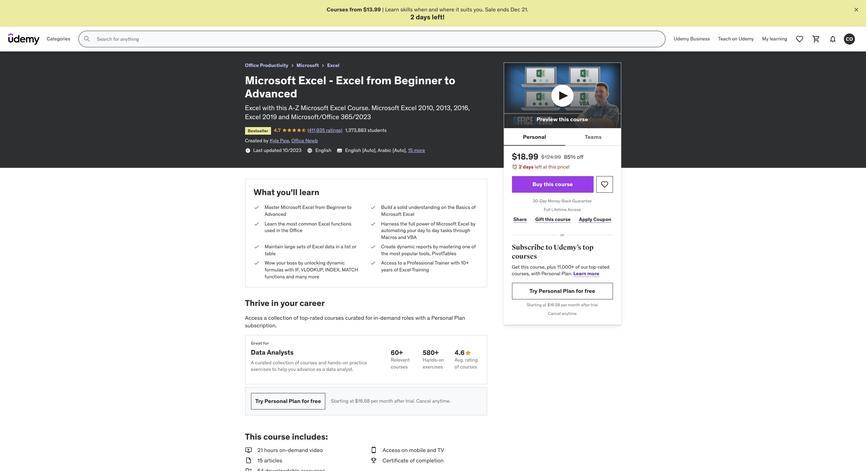 Task type: locate. For each thing, give the bounding box(es) containing it.
share button
[[512, 213, 529, 227]]

courses inside subscribe to udemy's top courses
[[512, 253, 537, 261]]

a up subscription.
[[264, 315, 267, 322]]

1 vertical spatial small image
[[370, 457, 377, 465]]

office inside learn the most common excel functions used in the office
[[290, 228, 303, 234]]

beginner up 2010,
[[394, 73, 442, 88]]

2 days left at this price!
[[519, 164, 570, 170]]

cancel left anytime
[[548, 311, 561, 316]]

0 vertical spatial free
[[585, 288, 596, 295]]

learn for learn the most common excel functions used in the office
[[265, 221, 277, 227]]

career
[[300, 298, 325, 309]]

udemy left 'my'
[[739, 36, 754, 42]]

plan for try personal plan for free link inside thrive in your career element
[[289, 398, 301, 405]]

courses down relevant at left
[[391, 364, 408, 370]]

0 vertical spatial your
[[407, 228, 417, 234]]

xsmall image for harness the full power of microsoft excel by automating your day to day tasks through macros and vba
[[370, 221, 376, 228]]

after left trial.
[[395, 399, 405, 405]]

top-
[[589, 264, 599, 270], [300, 315, 310, 322]]

2 small image from the top
[[370, 457, 377, 465]]

small image
[[465, 350, 472, 357], [245, 447, 252, 455], [245, 457, 252, 465], [245, 468, 252, 472]]

this down $124.99 in the top right of the page
[[549, 164, 557, 170]]

for inside great for data analysts a curated collection of courses and hands-on practice exercises to help you advance as a data analyst.
[[263, 341, 269, 346]]

more
[[414, 147, 425, 154], [588, 271, 600, 277], [308, 274, 320, 280]]

0 vertical spatial demand
[[381, 315, 401, 322]]

and inside great for data analysts a curated collection of courses and hands-on practice exercises to help you advance as a data analyst.
[[319, 360, 327, 366]]

xsmall image left 'years'
[[370, 260, 376, 267]]

1 vertical spatial dynamic
[[327, 260, 345, 267]]

access inside 30-day money-back guarantee full lifetime access
[[568, 207, 581, 212]]

collection up help on the left bottom of the page
[[273, 360, 294, 366]]

after for trial
[[582, 303, 590, 308]]

1 vertical spatial 2
[[519, 164, 522, 170]]

course inside button
[[571, 116, 589, 123]]

0 horizontal spatial top-
[[300, 315, 310, 322]]

1 vertical spatial top-
[[300, 315, 310, 322]]

formulas
[[265, 267, 284, 273]]

with right roles
[[416, 315, 426, 322]]

cancel inside thrive in your career element
[[417, 399, 431, 405]]

0 vertical spatial from
[[350, 6, 362, 13]]

lifetime
[[552, 207, 567, 212]]

of down thrive in your career
[[294, 315, 299, 322]]

my
[[763, 36, 769, 42]]

month for trial.
[[379, 399, 393, 405]]

power
[[417, 221, 430, 227]]

curated left in-
[[345, 315, 364, 322]]

of inside build a solid understanding on the basics of microsoft excel
[[472, 205, 476, 211]]

where
[[440, 6, 455, 13]]

0 horizontal spatial rated
[[310, 315, 323, 322]]

full
[[544, 207, 551, 212]]

1 english from the left
[[316, 147, 332, 154]]

table
[[265, 251, 276, 257]]

0 horizontal spatial $16.58
[[355, 399, 370, 405]]

of up you
[[295, 360, 299, 366]]

learn down our
[[574, 271, 587, 277]]

the left basics
[[448, 205, 455, 211]]

small image
[[370, 447, 377, 455], [370, 457, 377, 465]]

xsmall image left excel link
[[320, 63, 326, 69]]

0 horizontal spatial try personal plan for free link
[[251, 394, 326, 410]]

1 vertical spatial functions
[[265, 274, 285, 280]]

1 horizontal spatial 15
[[408, 147, 413, 154]]

try personal plan for free
[[530, 288, 596, 295], [256, 398, 321, 405]]

in right thrive
[[271, 298, 279, 309]]

or inside maintain large sets of excel data in a list or table
[[352, 244, 357, 250]]

try personal plan for free down plan.
[[530, 288, 596, 295]]

$16.58 inside starting at $16.58 per month after trial cancel anytime
[[548, 303, 560, 308]]

data
[[325, 244, 335, 250], [326, 367, 336, 373]]

of right one on the bottom of the page
[[472, 244, 476, 250]]

updated
[[264, 147, 282, 154]]

co link
[[842, 31, 858, 47]]

per for trial
[[561, 303, 568, 308]]

0 horizontal spatial try personal plan for free
[[256, 398, 321, 405]]

in-
[[374, 315, 381, 322]]

teach on udemy
[[719, 36, 754, 42]]

small image left the 15 articles
[[245, 457, 252, 465]]

courses inside 'avg. rating of courses'
[[460, 364, 477, 370]]

demand inside access a collection of top-rated courses curated for in-demand roles with a personal plan subscription.
[[381, 315, 401, 322]]

trial
[[591, 303, 598, 308]]

0 vertical spatial try
[[530, 288, 538, 295]]

hands-
[[328, 360, 343, 366]]

course for buy this course
[[555, 181, 573, 188]]

course up the teams
[[571, 116, 589, 123]]

english right course language image
[[316, 147, 332, 154]]

access up 'years'
[[381, 260, 397, 267]]

access inside access a collection of top-rated courses curated for in-demand roles with a personal plan subscription.
[[245, 315, 263, 322]]

0 vertical spatial plan
[[563, 288, 575, 295]]

month inside thrive in your career element
[[379, 399, 393, 405]]

day down power
[[418, 228, 425, 234]]

per
[[561, 303, 568, 308], [371, 399, 378, 405]]

closed captions image
[[337, 148, 343, 154]]

1 vertical spatial collection
[[273, 360, 294, 366]]

access down back
[[568, 207, 581, 212]]

1 vertical spatial from
[[367, 73, 392, 88]]

15 right [auto]
[[408, 147, 413, 154]]

list
[[345, 244, 351, 250]]

0 vertical spatial ,
[[289, 138, 290, 144]]

xsmall image for access
[[370, 260, 376, 267]]

0 horizontal spatial month
[[379, 399, 393, 405]]

your left career
[[281, 298, 298, 309]]

top- inside get this course, plus 11,000+ of our top-rated courses, with personal plan.
[[589, 264, 599, 270]]

microsoft down build
[[381, 211, 402, 218]]

a right roles
[[427, 315, 430, 322]]

, up 10/2023
[[289, 138, 290, 144]]

microsoft down you'll
[[281, 205, 301, 211]]

xsmall image
[[245, 148, 251, 154], [370, 205, 376, 211], [254, 244, 259, 251], [370, 244, 376, 251], [370, 260, 376, 267]]

learn
[[385, 6, 399, 13], [265, 221, 277, 227], [574, 271, 587, 277]]

Search for anything text field
[[96, 33, 657, 45]]

1 horizontal spatial free
[[585, 288, 596, 295]]

of
[[472, 205, 476, 211], [431, 221, 435, 227], [307, 244, 311, 250], [472, 244, 476, 250], [576, 264, 580, 270], [394, 267, 398, 273], [294, 315, 299, 322], [295, 360, 299, 366], [455, 364, 459, 370], [410, 458, 415, 465]]

left!
[[432, 13, 445, 21]]

starting
[[527, 303, 542, 308], [331, 399, 349, 405]]

starting down analyst.
[[331, 399, 349, 405]]

on left avg.
[[439, 357, 445, 364]]

curated inside access a collection of top-rated courses curated for in-demand roles with a personal plan subscription.
[[345, 315, 364, 322]]

starting at $16.58 per month after trial cancel anytime
[[527, 303, 598, 316]]

month left trial.
[[379, 399, 393, 405]]

the inside build a solid understanding on the basics of microsoft excel
[[448, 205, 455, 211]]

our
[[581, 264, 588, 270]]

on left mobile
[[402, 447, 408, 454]]

collection down thrive in your career
[[268, 315, 292, 322]]

reports
[[416, 244, 432, 250]]

access to a professional trainer with 10+ years of excel training
[[381, 260, 469, 273]]

starting at $16.58 per month after trial. cancel anytime.
[[331, 399, 451, 405]]

learn more
[[574, 271, 600, 277]]

1 vertical spatial plan
[[455, 315, 466, 322]]

functions up list at the bottom left
[[331, 221, 352, 227]]

mastering
[[440, 244, 461, 250]]

xsmall image left create
[[370, 244, 376, 251]]

personal inside button
[[523, 134, 546, 140]]

1 horizontal spatial beginner
[[394, 73, 442, 88]]

excel inside master microsoft excel from beginner to advanced
[[303, 205, 314, 211]]

$16.58
[[548, 303, 560, 308], [355, 399, 370, 405]]

1 horizontal spatial per
[[561, 303, 568, 308]]

rated
[[599, 264, 610, 270], [310, 315, 323, 322]]

build a solid understanding on the basics of microsoft excel
[[381, 205, 476, 218]]

most inside learn the most common excel functions used in the office
[[287, 221, 297, 227]]

and up as
[[319, 360, 327, 366]]

1 vertical spatial learn
[[265, 221, 277, 227]]

0 horizontal spatial exercises
[[251, 367, 271, 373]]

english
[[316, 147, 332, 154], [345, 147, 361, 154]]

0 horizontal spatial beginner
[[327, 205, 346, 211]]

0 horizontal spatial curated
[[255, 360, 272, 366]]

on left basics
[[441, 205, 447, 211]]

(411,935
[[308, 127, 325, 134]]

1 horizontal spatial exercises
[[423, 364, 443, 370]]

course up back
[[555, 181, 573, 188]]

personal
[[523, 134, 546, 140], [542, 271, 561, 277], [539, 288, 562, 295], [432, 315, 453, 322], [265, 398, 288, 405]]

this right gift
[[545, 217, 554, 223]]

advanced down master
[[265, 211, 286, 218]]

and
[[429, 6, 438, 13], [279, 113, 290, 121], [398, 234, 407, 241], [286, 274, 294, 280], [319, 360, 327, 366], [427, 447, 437, 454]]

course up 'hours'
[[264, 432, 290, 443]]

tools,
[[419, 251, 431, 257]]

2019
[[263, 113, 277, 121]]

many
[[296, 274, 307, 280]]

functions down formulas
[[265, 274, 285, 280]]

try personal plan for free link up starting at $16.58 per month after trial cancel anytime
[[512, 283, 613, 300]]

data left list at the bottom left
[[325, 244, 335, 250]]

beginner up learn the most common excel functions used in the office
[[327, 205, 346, 211]]

courses down "rating"
[[460, 364, 477, 370]]

1 vertical spatial free
[[311, 398, 321, 405]]

and down a-
[[279, 113, 290, 121]]

2016,
[[454, 104, 470, 112]]

at for starting at $16.58 per month after trial cancel anytime
[[543, 303, 547, 308]]

this up courses,
[[521, 264, 529, 270]]

starting inside thrive in your career element
[[331, 399, 349, 405]]

top- down career
[[300, 315, 310, 322]]

0 horizontal spatial or
[[352, 244, 357, 250]]

course down the lifetime
[[555, 217, 571, 223]]

0 vertical spatial cancel
[[548, 311, 561, 316]]

from inside courses from $13.99 | learn skills when and where it suits you. sale ends dec 21. 2 days left!
[[350, 6, 362, 13]]

1 vertical spatial at
[[543, 303, 547, 308]]

and left many
[[286, 274, 294, 280]]

0 vertical spatial 15
[[408, 147, 413, 154]]

xsmall image for maintain
[[254, 244, 259, 251]]

1 horizontal spatial cancel
[[548, 311, 561, 316]]

0 horizontal spatial 2
[[411, 13, 415, 21]]

microsoft inside build a solid understanding on the basics of microsoft excel
[[381, 211, 402, 218]]

course for gift this course
[[555, 217, 571, 223]]

courses
[[512, 253, 537, 261], [325, 315, 344, 322], [300, 360, 317, 366], [391, 364, 408, 370], [460, 364, 477, 370]]

2
[[411, 13, 415, 21], [519, 164, 522, 170]]

this inside 'preview this course' button
[[559, 116, 569, 123]]

xsmall image left build
[[370, 205, 376, 211]]

1 horizontal spatial $16.58
[[548, 303, 560, 308]]

the left full
[[400, 221, 408, 227]]

functions inside learn the most common excel functions used in the office
[[331, 221, 352, 227]]

1 vertical spatial per
[[371, 399, 378, 405]]

advanced inside master microsoft excel from beginner to advanced
[[265, 211, 286, 218]]

a left solid
[[394, 205, 396, 211]]

when
[[414, 6, 428, 13]]

1 vertical spatial most
[[390, 251, 401, 257]]

1 day from the left
[[418, 228, 425, 234]]

,
[[289, 138, 290, 144], [406, 147, 407, 154]]

on up analyst.
[[343, 360, 349, 366]]

access inside access to a professional trainer with 10+ years of excel training
[[381, 260, 397, 267]]

small image left 21
[[245, 447, 252, 455]]

this inside buy this course button
[[544, 181, 554, 188]]

small image for certificate
[[370, 457, 377, 465]]

courses up advance at bottom left
[[300, 360, 317, 366]]

0 horizontal spatial functions
[[265, 274, 285, 280]]

buy
[[533, 181, 543, 188]]

1 horizontal spatial learn
[[385, 6, 399, 13]]

a down popular
[[404, 260, 406, 267]]

-
[[329, 73, 334, 88]]

xsmall image for create
[[370, 244, 376, 251]]

a-
[[289, 104, 295, 112]]

this for buy
[[544, 181, 554, 188]]

xsmall image left the used
[[254, 221, 259, 228]]

0 vertical spatial 2
[[411, 13, 415, 21]]

0 vertical spatial days
[[416, 13, 431, 21]]

in
[[277, 228, 280, 234], [336, 244, 340, 250], [271, 298, 279, 309]]

english for english [auto], arabic [auto] , 15 more
[[345, 147, 361, 154]]

xsmall image
[[290, 63, 295, 69], [320, 63, 326, 69], [254, 205, 259, 211], [254, 221, 259, 228], [370, 221, 376, 228], [254, 260, 259, 267]]

your up formulas
[[277, 260, 286, 267]]

1 vertical spatial your
[[277, 260, 286, 267]]

access up subscription.
[[245, 315, 263, 322]]

this inside gift this course link
[[545, 217, 554, 223]]

office left productivity
[[245, 62, 259, 69]]

0 horizontal spatial most
[[287, 221, 297, 227]]

month up anytime
[[569, 303, 581, 308]]

after left trial
[[582, 303, 590, 308]]

10+
[[461, 260, 469, 267]]

0 horizontal spatial ,
[[289, 138, 290, 144]]

for left in-
[[366, 315, 373, 322]]

free up trial
[[585, 288, 596, 295]]

by inside harness the full power of microsoft excel by automating your day to day tasks through macros and vba
[[471, 221, 476, 227]]

microsoft inside master microsoft excel from beginner to advanced
[[281, 205, 301, 211]]

2 horizontal spatial from
[[367, 73, 392, 88]]

2 vertical spatial in
[[271, 298, 279, 309]]

cancel right trial.
[[417, 399, 431, 405]]

created
[[245, 138, 262, 144]]

learn inside courses from $13.99 | learn skills when and where it suits you. sale ends dec 21. 2 days left!
[[385, 6, 399, 13]]

at inside thrive in your career element
[[350, 399, 354, 405]]

1 vertical spatial demand
[[288, 447, 308, 454]]

1 horizontal spatial top-
[[589, 264, 599, 270]]

$16.58 inside thrive in your career element
[[355, 399, 370, 405]]

udemy image
[[8, 33, 40, 45]]

1 vertical spatial ,
[[406, 147, 407, 154]]

1 vertical spatial rated
[[310, 315, 323, 322]]

of down avg.
[[455, 364, 459, 370]]

notifications image
[[829, 35, 838, 43]]

21
[[258, 447, 263, 454]]

1 vertical spatial in
[[336, 244, 340, 250]]

2 vertical spatial learn
[[574, 271, 587, 277]]

or up udemy's
[[561, 232, 565, 238]]

on right teach
[[733, 36, 738, 42]]

month inside starting at $16.58 per month after trial cancel anytime
[[569, 303, 581, 308]]

from inside master microsoft excel from beginner to advanced
[[315, 205, 326, 211]]

, left 15 more button on the top of the page
[[406, 147, 407, 154]]

office
[[245, 62, 259, 69], [292, 138, 304, 144], [290, 228, 303, 234]]

at inside starting at $16.58 per month after trial cancel anytime
[[543, 303, 547, 308]]

tab list
[[504, 129, 622, 146]]

1 horizontal spatial plan
[[455, 315, 466, 322]]

cancel for anytime
[[548, 311, 561, 316]]

0 horizontal spatial learn
[[265, 221, 277, 227]]

demand left roles
[[381, 315, 401, 322]]

hours
[[264, 447, 278, 454]]

thrive
[[245, 298, 270, 309]]

1 horizontal spatial most
[[390, 251, 401, 257]]

share
[[514, 217, 527, 223]]

teach on udemy link
[[715, 31, 759, 47]]

office newb link
[[292, 138, 318, 144]]

the down create
[[381, 251, 389, 257]]

1 horizontal spatial english
[[345, 147, 361, 154]]

free inside thrive in your career element
[[311, 398, 321, 405]]

common
[[299, 221, 317, 227]]

most left common
[[287, 221, 297, 227]]

xsmall image for build
[[370, 205, 376, 211]]

after for trial.
[[395, 399, 405, 405]]

last updated 10/2023
[[253, 147, 302, 154]]

1 vertical spatial office
[[292, 138, 304, 144]]

this right 'buy'
[[544, 181, 554, 188]]

it
[[456, 6, 459, 13]]

from
[[350, 6, 362, 13], [367, 73, 392, 88], [315, 205, 326, 211]]

this inside get this course, plus 11,000+ of our top-rated courses, with personal plan.
[[521, 264, 529, 270]]

a
[[251, 360, 254, 366]]

and inside harness the full power of microsoft excel by automating your day to day tasks through macros and vba
[[398, 234, 407, 241]]

0 horizontal spatial starting
[[331, 399, 349, 405]]

a left list at the bottom left
[[341, 244, 344, 250]]

0 vertical spatial dynamic
[[397, 244, 415, 250]]

advanced
[[245, 87, 297, 101], [265, 211, 286, 218]]

apply coupon button
[[578, 213, 613, 227]]

automating
[[381, 228, 406, 234]]

more down the vlookup,
[[308, 274, 320, 280]]

2010,
[[419, 104, 435, 112]]

bestseller
[[248, 128, 269, 134]]

xsmall image for learn the most common excel functions used in the office
[[254, 221, 259, 228]]

0 vertical spatial collection
[[268, 315, 292, 322]]

per inside thrive in your career element
[[371, 399, 378, 405]]

1 horizontal spatial curated
[[345, 315, 364, 322]]

after inside thrive in your career element
[[395, 399, 405, 405]]

learn for learn more
[[574, 271, 587, 277]]

2 udemy from the left
[[739, 36, 754, 42]]

0 horizontal spatial free
[[311, 398, 321, 405]]

0 horizontal spatial plan
[[289, 398, 301, 405]]

0 vertical spatial top-
[[589, 264, 599, 270]]

personal right roles
[[432, 315, 453, 322]]

to inside access to a professional trainer with 10+ years of excel training
[[398, 260, 402, 267]]

collection inside great for data analysts a curated collection of courses and hands-on practice exercises to help you advance as a data analyst.
[[273, 360, 294, 366]]

0 vertical spatial after
[[582, 303, 590, 308]]

0 horizontal spatial after
[[395, 399, 405, 405]]

rated up learn more link
[[599, 264, 610, 270]]

0 vertical spatial rated
[[599, 264, 610, 270]]

1 vertical spatial try personal plan for free
[[256, 398, 321, 405]]

learn right "|"
[[385, 6, 399, 13]]

and inside microsoft excel - excel from beginner to advanced excel with this a-z microsoft excel course. microsoft excel 2010, 2013, 2016, excel 2019 and microsoft/office 365/2023
[[279, 113, 290, 121]]

1 small image from the top
[[370, 447, 377, 455]]

2 right alarm image
[[519, 164, 522, 170]]

0 vertical spatial curated
[[345, 315, 364, 322]]

0 horizontal spatial try
[[256, 398, 263, 405]]

1 horizontal spatial rated
[[599, 264, 610, 270]]

wow
[[265, 260, 275, 267]]

a inside access to a professional trainer with 10+ years of excel training
[[404, 260, 406, 267]]

0 vertical spatial functions
[[331, 221, 352, 227]]

through
[[454, 228, 471, 234]]

more inside wow your boss by unlocking dynamic formulas with if, vlookup, index, match functions and many more
[[308, 274, 320, 280]]

cancel for anytime.
[[417, 399, 431, 405]]

wishlist image
[[601, 181, 609, 189]]

0 vertical spatial most
[[287, 221, 297, 227]]

roles
[[402, 315, 414, 322]]

from left the $13.99
[[350, 6, 362, 13]]

0 vertical spatial or
[[561, 232, 565, 238]]

includes:
[[292, 432, 328, 443]]

0 vertical spatial learn
[[385, 6, 399, 13]]

in inside learn the most common excel functions used in the office
[[277, 228, 280, 234]]

1 vertical spatial after
[[395, 399, 405, 405]]

0 vertical spatial at
[[543, 164, 548, 170]]

personal down plus
[[542, 271, 561, 277]]

create
[[381, 244, 396, 250]]

rated down career
[[310, 315, 323, 322]]

30-day money-back guarantee full lifetime access
[[533, 199, 592, 212]]

2 vertical spatial at
[[350, 399, 354, 405]]

per inside starting at $16.58 per month after trial cancel anytime
[[561, 303, 568, 308]]

0 horizontal spatial dynamic
[[327, 260, 345, 267]]

rated inside access a collection of top-rated courses curated for in-demand roles with a personal plan subscription.
[[310, 315, 323, 322]]

dynamic up index,
[[327, 260, 345, 267]]

subscribe to udemy's top courses
[[512, 244, 594, 261]]

most inside create dynamic reports by mastering one of the most popular tools, pivottables
[[390, 251, 401, 257]]

1 horizontal spatial udemy
[[739, 36, 754, 42]]

1 horizontal spatial demand
[[381, 315, 401, 322]]

1 horizontal spatial functions
[[331, 221, 352, 227]]

1,373,883 students
[[345, 127, 387, 134]]

small image inside thrive in your career element
[[465, 350, 472, 357]]

free down as
[[311, 398, 321, 405]]

office up 10/2023
[[292, 138, 304, 144]]

cancel inside starting at $16.58 per month after trial cancel anytime
[[548, 311, 561, 316]]

2 english from the left
[[345, 147, 361, 154]]

from up course.
[[367, 73, 392, 88]]

exercises down hands- at the bottom of the page
[[423, 364, 443, 370]]

and inside wow your boss by unlocking dynamic formulas with if, vlookup, index, match functions and many more
[[286, 274, 294, 280]]

try personal plan for free down you
[[256, 398, 321, 405]]

days
[[416, 13, 431, 21], [523, 164, 534, 170]]

day
[[418, 228, 425, 234], [432, 228, 440, 234]]

collection inside access a collection of top-rated courses curated for in-demand roles with a personal plan subscription.
[[268, 315, 292, 322]]

1 vertical spatial cancel
[[417, 399, 431, 405]]

1 vertical spatial beginner
[[327, 205, 346, 211]]

1 horizontal spatial starting
[[527, 303, 542, 308]]

starting inside starting at $16.58 per month after trial cancel anytime
[[527, 303, 542, 308]]

for inside access a collection of top-rated courses curated for in-demand roles with a personal plan subscription.
[[366, 315, 373, 322]]

0 vertical spatial starting
[[527, 303, 542, 308]]

starting for starting at $16.58 per month after trial. cancel anytime.
[[331, 399, 349, 405]]

0 horizontal spatial cancel
[[417, 399, 431, 405]]

udemy left business on the top right
[[674, 36, 690, 42]]

a inside maintain large sets of excel data in a list or table
[[341, 244, 344, 250]]

this for get
[[521, 264, 529, 270]]

1 horizontal spatial try personal plan for free
[[530, 288, 596, 295]]

0 horizontal spatial 15
[[258, 458, 263, 465]]

this for gift
[[545, 217, 554, 223]]

or right list at the bottom left
[[352, 244, 357, 250]]

access for access a collection of top-rated courses curated for in-demand roles with a personal plan subscription.
[[245, 315, 263, 322]]

1 vertical spatial or
[[352, 244, 357, 250]]

1 vertical spatial starting
[[331, 399, 349, 405]]

alarm image
[[512, 165, 518, 170]]

personal down preview
[[523, 134, 546, 140]]



Task type: vqa. For each thing, say whether or not it's contained in the screenshot.
the bottommost at
yes



Task type: describe. For each thing, give the bounding box(es) containing it.
2 inside courses from $13.99 | learn skills when and where it suits you. sale ends dec 21. 2 days left!
[[411, 13, 415, 21]]

money-
[[548, 199, 562, 204]]

beginner inside microsoft excel - excel from beginner to advanced excel with this a-z microsoft excel course. microsoft excel 2010, 2013, 2016, excel 2019 and microsoft/office 365/2023
[[394, 73, 442, 88]]

english for english
[[316, 147, 332, 154]]

1 vertical spatial 15
[[258, 458, 263, 465]]

you.
[[474, 6, 484, 13]]

top- inside access a collection of top-rated courses curated for in-demand roles with a personal plan subscription.
[[300, 315, 310, 322]]

newb
[[306, 138, 318, 144]]

last
[[253, 147, 263, 154]]

of inside maintain large sets of excel data in a list or table
[[307, 244, 311, 250]]

of inside access to a professional trainer with 10+ years of excel training
[[394, 267, 398, 273]]

by inside create dynamic reports by mastering one of the most popular tools, pivottables
[[433, 244, 438, 250]]

personal inside get this course, plus 11,000+ of our top-rated courses, with personal plan.
[[542, 271, 561, 277]]

access for access on mobile and tv
[[383, 447, 401, 454]]

of down access on mobile and tv
[[410, 458, 415, 465]]

english [auto], arabic [auto] , 15 more
[[345, 147, 425, 154]]

office productivity
[[245, 62, 288, 69]]

guarantee
[[573, 199, 592, 204]]

trainer
[[435, 260, 450, 267]]

excel inside access to a professional trainer with 10+ years of excel training
[[400, 267, 411, 273]]

microsoft/office
[[291, 113, 339, 121]]

plan.
[[562, 271, 573, 277]]

microsoft left excel link
[[297, 62, 319, 69]]

your inside wow your boss by unlocking dynamic formulas with if, vlookup, index, match functions and many more
[[277, 260, 286, 267]]

courses inside the '60+ relevant courses'
[[391, 364, 408, 370]]

apply
[[579, 217, 593, 223]]

off
[[577, 154, 584, 161]]

data inside great for data analysts a curated collection of courses and hands-on practice exercises to help you advance as a data analyst.
[[326, 367, 336, 373]]

excel link
[[327, 61, 340, 70]]

365/2023
[[341, 113, 371, 121]]

2 day from the left
[[432, 228, 440, 234]]

master
[[265, 205, 280, 211]]

and left tv
[[427, 447, 437, 454]]

used
[[265, 228, 275, 234]]

the inside create dynamic reports by mastering one of the most popular tools, pivottables
[[381, 251, 389, 257]]

years
[[381, 267, 393, 273]]

30-
[[533, 199, 540, 204]]

with inside access a collection of top-rated courses curated for in-demand roles with a personal plan subscription.
[[416, 315, 426, 322]]

xsmall image left microsoft 'link'
[[290, 63, 295, 69]]

microsoft up students
[[372, 104, 400, 112]]

to inside subscribe to udemy's top courses
[[546, 244, 553, 252]]

articles
[[264, 458, 282, 465]]

udemy business
[[674, 36, 710, 42]]

wishlist image
[[796, 35, 804, 43]]

15 more button
[[408, 147, 425, 154]]

starting for starting at $16.58 per month after trial cancel anytime
[[527, 303, 542, 308]]

course language image
[[307, 148, 313, 154]]

beginner inside master microsoft excel from beginner to advanced
[[327, 205, 346, 211]]

one
[[463, 244, 471, 250]]

index,
[[325, 267, 341, 273]]

create dynamic reports by mastering one of the most popular tools, pivottables
[[381, 244, 476, 257]]

per for trial.
[[371, 399, 378, 405]]

microsoft down office productivity link
[[245, 73, 296, 88]]

advanced inside microsoft excel - excel from beginner to advanced excel with this a-z microsoft excel course. microsoft excel 2010, 2013, 2016, excel 2019 and microsoft/office 365/2023
[[245, 87, 297, 101]]

submit search image
[[83, 35, 91, 43]]

$124.99
[[542, 154, 562, 161]]

small image for access
[[370, 447, 377, 455]]

what
[[254, 187, 275, 198]]

the down master
[[278, 221, 285, 227]]

personal up starting at $16.58 per month after trial cancel anytime
[[539, 288, 562, 295]]

1 horizontal spatial 2
[[519, 164, 522, 170]]

excel inside maintain large sets of excel data in a list or table
[[312, 244, 324, 250]]

harness the full power of microsoft excel by automating your day to day tasks through macros and vba
[[381, 221, 476, 241]]

to inside microsoft excel - excel from beginner to advanced excel with this a-z microsoft excel course. microsoft excel 2010, 2013, 2016, excel 2019 and microsoft/office 365/2023
[[445, 73, 456, 88]]

courses inside access a collection of top-rated courses curated for in-demand roles with a personal plan subscription.
[[325, 315, 344, 322]]

month for trial
[[569, 303, 581, 308]]

this for preview
[[559, 116, 569, 123]]

learn the most common excel functions used in the office
[[265, 221, 352, 234]]

with inside microsoft excel - excel from beginner to advanced excel with this a-z microsoft excel course. microsoft excel 2010, 2013, 2016, excel 2019 and microsoft/office 365/2023
[[263, 104, 275, 112]]

basics
[[456, 205, 471, 211]]

this inside microsoft excel - excel from beginner to advanced excel with this a-z microsoft excel course. microsoft excel 2010, 2013, 2016, excel 2019 and microsoft/office 365/2023
[[276, 104, 287, 112]]

1 horizontal spatial ,
[[406, 147, 407, 154]]

plan for try personal plan for free link to the right
[[563, 288, 575, 295]]

of inside 'avg. rating of courses'
[[455, 364, 459, 370]]

the inside harness the full power of microsoft excel by automating your day to day tasks through macros and vba
[[400, 221, 408, 227]]

on inside 'link'
[[733, 36, 738, 42]]

2 horizontal spatial more
[[588, 271, 600, 277]]

personal down help on the left bottom of the page
[[265, 398, 288, 405]]

a inside build a solid understanding on the basics of microsoft excel
[[394, 205, 396, 211]]

my learning
[[763, 36, 788, 42]]

kyle
[[270, 138, 279, 144]]

1 horizontal spatial try
[[530, 288, 538, 295]]

a inside great for data analysts a curated collection of courses and hands-on practice exercises to help you advance as a data analyst.
[[323, 367, 325, 373]]

course for preview this course
[[571, 116, 589, 123]]

access a collection of top-rated courses curated for in-demand roles with a personal plan subscription.
[[245, 315, 466, 330]]

wow your boss by unlocking dynamic formulas with if, vlookup, index, match functions and many more
[[265, 260, 358, 280]]

course.
[[348, 104, 370, 112]]

in inside maintain large sets of excel data in a list or table
[[336, 244, 340, 250]]

close image
[[854, 6, 861, 13]]

data inside maintain large sets of excel data in a list or table
[[325, 244, 335, 250]]

your inside harness the full power of microsoft excel by automating your day to day tasks through macros and vba
[[407, 228, 417, 234]]

udemy business link
[[670, 31, 715, 47]]

you'll
[[277, 187, 298, 198]]

training
[[412, 267, 429, 273]]

courses inside great for data analysts a curated collection of courses and hands-on practice exercises to help you advance as a data analyst.
[[300, 360, 317, 366]]

0 vertical spatial office
[[245, 62, 259, 69]]

on inside great for data analysts a curated collection of courses and hands-on practice exercises to help you advance as a data analyst.
[[343, 360, 349, 366]]

full
[[409, 221, 415, 227]]

video
[[310, 447, 323, 454]]

thrive in your career element
[[245, 298, 487, 416]]

large
[[285, 244, 296, 250]]

excel inside build a solid understanding on the basics of microsoft excel
[[403, 211, 415, 218]]

exercises inside 580+ hands-on exercises
[[423, 364, 443, 370]]

personal button
[[504, 129, 566, 145]]

microsoft inside harness the full power of microsoft excel by automating your day to day tasks through macros and vba
[[436, 221, 457, 227]]

dynamic inside create dynamic reports by mastering one of the most popular tools, pivottables
[[397, 244, 415, 250]]

tab list containing personal
[[504, 129, 622, 146]]

skills
[[401, 6, 413, 13]]

relevant
[[391, 357, 410, 364]]

this course includes:
[[245, 432, 328, 443]]

categories
[[47, 36, 70, 42]]

try personal plan for free link inside thrive in your career element
[[251, 394, 326, 410]]

understanding
[[409, 205, 440, 211]]

1 udemy from the left
[[674, 36, 690, 42]]

small image down the "this"
[[245, 468, 252, 472]]

at for starting at $16.58 per month after trial. cancel anytime.
[[350, 399, 354, 405]]

[auto]
[[393, 147, 406, 154]]

what you'll learn
[[254, 187, 320, 198]]

categories button
[[43, 31, 75, 47]]

subscribe
[[512, 244, 545, 252]]

of inside harness the full power of microsoft excel by automating your day to day tasks through macros and vba
[[431, 221, 435, 227]]

teams
[[585, 134, 602, 140]]

great for data analysts a curated collection of courses and hands-on practice exercises to help you advance as a data analyst.
[[251, 341, 367, 373]]

you
[[288, 367, 296, 373]]

ratings)
[[326, 127, 343, 134]]

created by kyle pew , office newb
[[245, 138, 318, 144]]

plan inside access a collection of top-rated courses curated for in-demand roles with a personal plan subscription.
[[455, 315, 466, 322]]

analyst.
[[337, 367, 354, 373]]

10/2023
[[283, 147, 302, 154]]

business
[[691, 36, 710, 42]]

from inside microsoft excel - excel from beginner to advanced excel with this a-z microsoft excel course. microsoft excel 2010, 2013, 2016, excel 2019 and microsoft/office 365/2023
[[367, 73, 392, 88]]

teach
[[719, 36, 731, 42]]

subscription.
[[245, 323, 277, 330]]

hands-
[[423, 357, 439, 364]]

580+ hands-on exercises
[[423, 349, 445, 370]]

personal inside access a collection of top-rated courses curated for in-demand roles with a personal plan subscription.
[[432, 315, 453, 322]]

for down advance at bottom left
[[302, 398, 309, 405]]

macros
[[381, 234, 397, 241]]

$16.58 for starting at $16.58 per month after trial. cancel anytime.
[[355, 399, 370, 405]]

free for try personal plan for free link inside thrive in your career element
[[311, 398, 321, 405]]

21.
[[522, 6, 529, 13]]

exercises inside great for data analysts a curated collection of courses and hands-on practice exercises to help you advance as a data analyst.
[[251, 367, 271, 373]]

2 vertical spatial your
[[281, 298, 298, 309]]

functions inside wow your boss by unlocking dynamic formulas with if, vlookup, index, match functions and many more
[[265, 274, 285, 280]]

access for access to a professional trainer with 10+ years of excel training
[[381, 260, 397, 267]]

of inside access a collection of top-rated courses curated for in-demand roles with a personal plan subscription.
[[294, 315, 299, 322]]

harness
[[381, 221, 399, 227]]

to inside great for data analysts a curated collection of courses and hands-on practice exercises to help you advance as a data analyst.
[[272, 367, 277, 373]]

try personal plan for free inside thrive in your career element
[[256, 398, 321, 405]]

and inside courses from $13.99 | learn skills when and where it suits you. sale ends dec 21. 2 days left!
[[429, 6, 438, 13]]

4.7
[[274, 127, 281, 134]]

$16.58 for starting at $16.58 per month after trial cancel anytime
[[548, 303, 560, 308]]

of inside great for data analysts a curated collection of courses and hands-on practice exercises to help you advance as a data analyst.
[[295, 360, 299, 366]]

with inside wow your boss by unlocking dynamic formulas with if, vlookup, index, match functions and many more
[[285, 267, 294, 273]]

shopping cart with 0 items image
[[813, 35, 821, 43]]

with inside get this course, plus 11,000+ of our top-rated courses, with personal plan.
[[532, 271, 541, 277]]

dynamic inside wow your boss by unlocking dynamic formulas with if, vlookup, index, match functions and many more
[[327, 260, 345, 267]]

rating
[[465, 357, 478, 364]]

excel inside learn the most common excel functions used in the office
[[319, 221, 330, 227]]

4.6
[[455, 349, 465, 358]]

z
[[295, 104, 299, 112]]

trial.
[[406, 399, 415, 405]]

0 horizontal spatial demand
[[288, 447, 308, 454]]

to inside harness the full power of microsoft excel by automating your day to day tasks through macros and vba
[[427, 228, 431, 234]]

practice
[[350, 360, 367, 366]]

try inside thrive in your career element
[[256, 398, 263, 405]]

xsmall image for master microsoft excel from beginner to advanced
[[254, 205, 259, 211]]

xsmall image for wow your boss by unlocking dynamic formulas with if, vlookup, index, match functions and many more
[[254, 260, 259, 267]]

with inside access to a professional trainer with 10+ years of excel training
[[451, 260, 460, 267]]

curated inside great for data analysts a curated collection of courses and hands-on practice exercises to help you advance as a data analyst.
[[255, 360, 272, 366]]

for down learn more link
[[576, 288, 584, 295]]

on inside build a solid understanding on the basics of microsoft excel
[[441, 205, 447, 211]]

excel inside harness the full power of microsoft excel by automating your day to day tasks through macros and vba
[[458, 221, 470, 227]]

85%
[[564, 154, 576, 161]]

by inside wow your boss by unlocking dynamic formulas with if, vlookup, index, match functions and many more
[[298, 260, 303, 267]]

pivottables
[[432, 251, 457, 257]]

the right the used
[[282, 228, 289, 234]]

apply coupon
[[579, 217, 612, 223]]

anytime.
[[433, 399, 451, 405]]

1 horizontal spatial more
[[414, 147, 425, 154]]

rated inside get this course, plus 11,000+ of our top-rated courses, with personal plan.
[[599, 264, 610, 270]]

0 vertical spatial try personal plan for free
[[530, 288, 596, 295]]

xsmall image for last
[[245, 148, 251, 154]]

mobile
[[409, 447, 426, 454]]

1 horizontal spatial days
[[523, 164, 534, 170]]

days inside courses from $13.99 | learn skills when and where it suits you. sale ends dec 21. 2 days left!
[[416, 13, 431, 21]]

on inside 580+ hands-on exercises
[[439, 357, 445, 364]]

free for try personal plan for free link to the right
[[585, 288, 596, 295]]

of inside create dynamic reports by mastering one of the most popular tools, pivottables
[[472, 244, 476, 250]]

udemy's
[[554, 244, 582, 252]]

1 horizontal spatial try personal plan for free link
[[512, 283, 613, 300]]

price!
[[558, 164, 570, 170]]

maintain
[[265, 244, 283, 250]]

preview this course
[[537, 116, 589, 123]]

to inside master microsoft excel from beginner to advanced
[[347, 205, 352, 211]]

gift this course link
[[534, 213, 572, 227]]

learn more link
[[574, 271, 600, 277]]

microsoft up microsoft/office
[[301, 104, 329, 112]]



